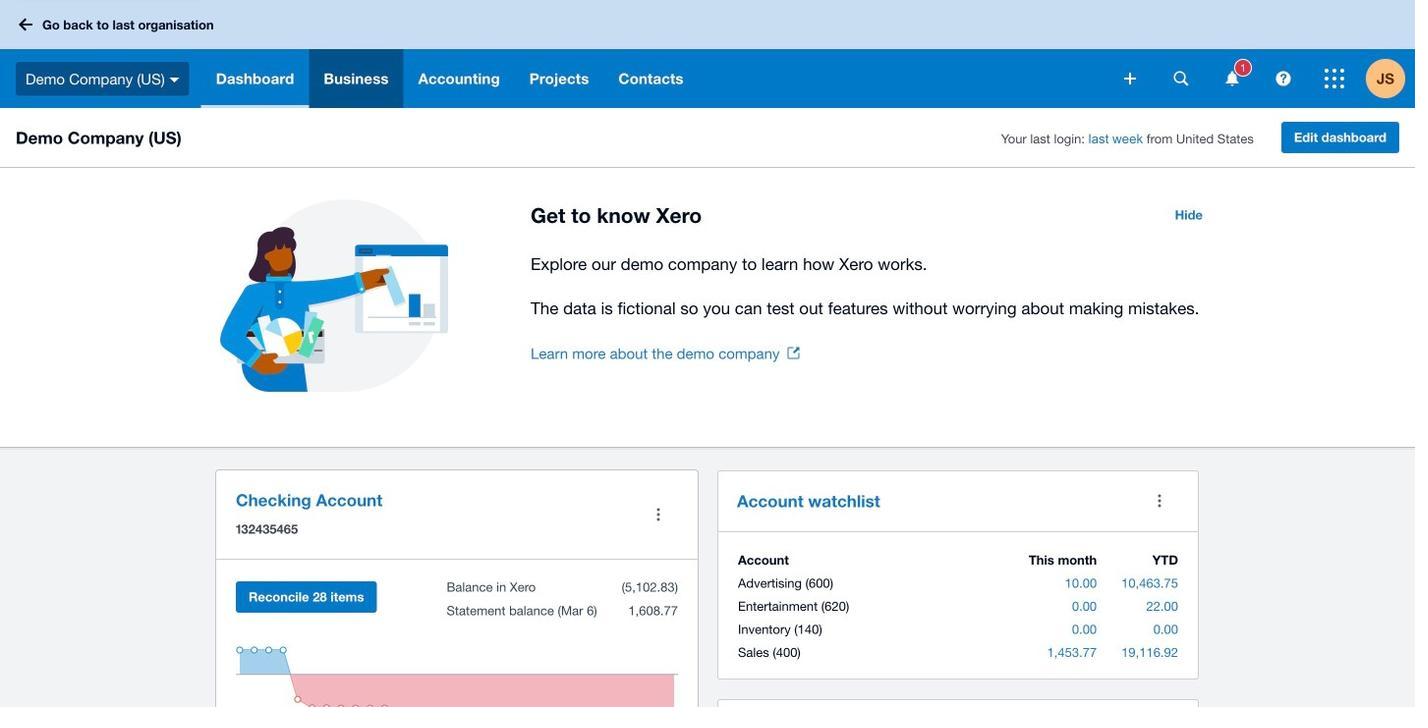 Task type: locate. For each thing, give the bounding box(es) containing it.
svg image
[[1226, 71, 1239, 86], [1276, 71, 1291, 86], [170, 77, 180, 82]]

manage menu toggle image
[[639, 495, 678, 535]]

banner
[[0, 0, 1415, 108]]

intro banner body element
[[531, 251, 1215, 322]]

svg image
[[19, 18, 32, 31], [1325, 69, 1345, 88], [1174, 71, 1189, 86], [1125, 73, 1136, 85]]

1 horizontal spatial svg image
[[1226, 71, 1239, 86]]

0 horizontal spatial svg image
[[170, 77, 180, 82]]



Task type: vqa. For each thing, say whether or not it's contained in the screenshot.
Manage Menu Toggle icon
yes



Task type: describe. For each thing, give the bounding box(es) containing it.
2 horizontal spatial svg image
[[1276, 71, 1291, 86]]



